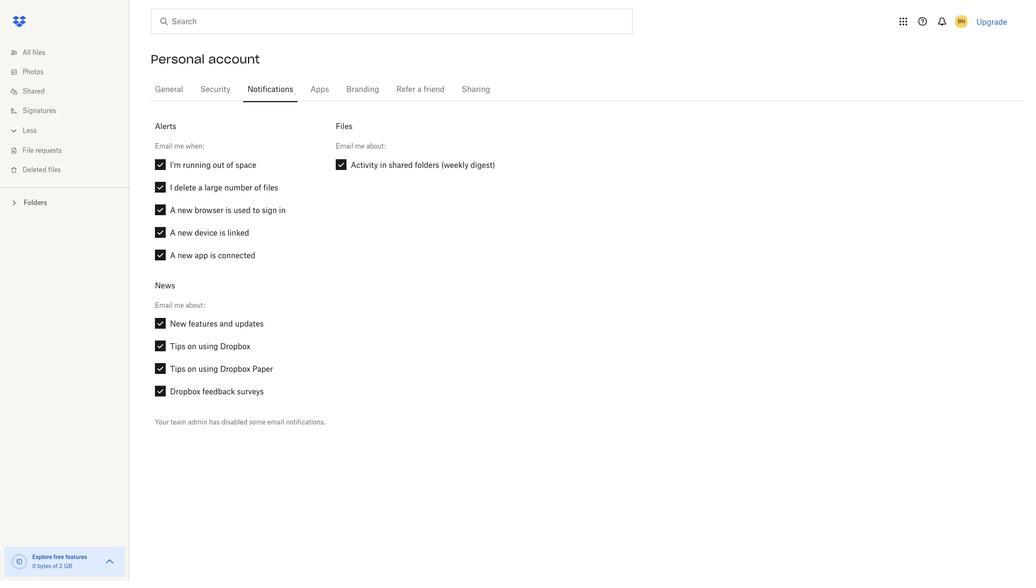 Task type: locate. For each thing, give the bounding box(es) containing it.
files
[[33, 50, 45, 56], [48, 167, 61, 173], [263, 183, 278, 192]]

folders button
[[0, 194, 129, 210]]

2 vertical spatial dropbox
[[170, 387, 200, 396]]

0 vertical spatial a
[[417, 86, 422, 94]]

a for a new browser is used to sign in
[[170, 205, 176, 214]]

paper
[[253, 364, 273, 374]]

tab list
[[151, 75, 1025, 103]]

apps tab
[[306, 77, 333, 103]]

feedback
[[202, 387, 235, 396]]

dropbox up "surveys"
[[220, 364, 250, 374]]

is right 'app'
[[210, 251, 216, 260]]

a left the device
[[170, 228, 176, 237]]

0 horizontal spatial about
[[186, 301, 203, 309]]

connected
[[218, 251, 255, 260]]

files right all
[[33, 50, 45, 56]]

1 vertical spatial on
[[188, 364, 196, 374]]

i
[[170, 183, 172, 192]]

notifications
[[248, 86, 293, 94]]

1 horizontal spatial features
[[188, 319, 218, 328]]

of for features
[[53, 564, 58, 569]]

1 vertical spatial features
[[65, 554, 87, 560]]

disabled
[[222, 418, 247, 426]]

me for news
[[174, 301, 184, 309]]

0 vertical spatial in
[[380, 160, 387, 169]]

of
[[226, 160, 233, 169], [254, 183, 261, 192], [53, 564, 58, 569]]

features
[[188, 319, 218, 328], [65, 554, 87, 560]]

new left 'app'
[[178, 251, 193, 260]]

branding
[[346, 86, 379, 94]]

tips for tips on using dropbox paper
[[170, 364, 186, 374]]

1 using from the top
[[198, 342, 218, 351]]

new left the device
[[178, 228, 193, 237]]

0 horizontal spatial in
[[279, 205, 286, 214]]

of inside explore free features 0 bytes of 2 gb
[[53, 564, 58, 569]]

a inside group
[[198, 183, 203, 192]]

has
[[209, 418, 220, 426]]

me up the activity
[[355, 142, 365, 150]]

features left and
[[188, 319, 218, 328]]

a right refer
[[417, 86, 422, 94]]

is left linked
[[220, 228, 226, 237]]

1 horizontal spatial in
[[380, 160, 387, 169]]

free
[[54, 554, 64, 560]]

tips down new
[[170, 342, 186, 351]]

1 vertical spatial a
[[170, 228, 176, 237]]

1 vertical spatial dropbox
[[220, 364, 250, 374]]

: for news
[[203, 301, 205, 309]]

1 horizontal spatial email me about :
[[336, 142, 386, 150]]

: for alerts
[[202, 142, 204, 150]]

email for news
[[155, 301, 172, 309]]

email down news
[[155, 301, 172, 309]]

me for alerts
[[174, 142, 184, 150]]

using for tips on using dropbox
[[198, 342, 218, 351]]

is left used
[[226, 205, 231, 214]]

when
[[186, 142, 202, 150]]

apps
[[311, 86, 329, 94]]

email
[[155, 142, 172, 150], [336, 142, 353, 150], [155, 301, 172, 309]]

a down i
[[170, 205, 176, 214]]

0 vertical spatial files
[[33, 50, 45, 56]]

1 vertical spatial email me about :
[[155, 301, 205, 309]]

0 vertical spatial of
[[226, 160, 233, 169]]

on down tips on using dropbox in the bottom of the page
[[188, 364, 196, 374]]

0 vertical spatial tips
[[170, 342, 186, 351]]

1 tips from the top
[[170, 342, 186, 351]]

is
[[226, 205, 231, 214], [220, 228, 226, 237], [210, 251, 216, 260]]

a
[[170, 205, 176, 214], [170, 228, 176, 237], [170, 251, 176, 260]]

browser
[[195, 205, 224, 214]]

list
[[0, 37, 129, 187]]

digest)
[[471, 160, 495, 169]]

of right out
[[226, 160, 233, 169]]

: up activity in shared folders (weekly digest) on the left top of page
[[384, 142, 386, 150]]

less image
[[9, 125, 19, 136]]

email down alerts at the top left of page
[[155, 142, 172, 150]]

1 vertical spatial of
[[254, 183, 261, 192]]

file
[[23, 147, 34, 154]]

2 using from the top
[[198, 364, 218, 374]]

a new device is linked
[[170, 228, 249, 237]]

branding tab
[[342, 77, 384, 103]]

all
[[23, 50, 31, 56]]

dropbox image
[[9, 11, 30, 32]]

me up new
[[174, 301, 184, 309]]

2 vertical spatial files
[[263, 183, 278, 192]]

0 vertical spatial is
[[226, 205, 231, 214]]

email down files
[[336, 142, 353, 150]]

1 vertical spatial is
[[220, 228, 226, 237]]

tips down tips on using dropbox in the bottom of the page
[[170, 364, 186, 374]]

less
[[23, 128, 37, 134]]

1 vertical spatial about
[[186, 301, 203, 309]]

0
[[32, 564, 36, 569]]

0 horizontal spatial features
[[65, 554, 87, 560]]

of right number
[[254, 183, 261, 192]]

using down new features and updates
[[198, 342, 218, 351]]

of left 2
[[53, 564, 58, 569]]

files right deleted
[[48, 167, 61, 173]]

2 horizontal spatial files
[[263, 183, 278, 192]]

1 new from the top
[[178, 205, 193, 214]]

0 vertical spatial dropbox
[[220, 342, 250, 351]]

2 vertical spatial of
[[53, 564, 58, 569]]

: up running
[[202, 142, 204, 150]]

: up new features and updates
[[203, 301, 205, 309]]

linked
[[228, 228, 249, 237]]

dropbox up team
[[170, 387, 200, 396]]

2 horizontal spatial of
[[254, 183, 261, 192]]

files inside all files link
[[33, 50, 45, 56]]

in left shared
[[380, 160, 387, 169]]

2 on from the top
[[188, 364, 196, 374]]

sign
[[262, 205, 277, 214]]

new down delete on the left top of the page
[[178, 205, 193, 214]]

1 vertical spatial tips
[[170, 364, 186, 374]]

a new app is connected
[[170, 251, 255, 260]]

3 a from the top
[[170, 251, 176, 260]]

new
[[178, 205, 193, 214], [178, 228, 193, 237], [178, 251, 193, 260]]

all files link
[[9, 43, 129, 62]]

refer a friend
[[396, 86, 445, 94]]

me left "when"
[[174, 142, 184, 150]]

admin
[[188, 418, 207, 426]]

0 vertical spatial email me about :
[[336, 142, 386, 150]]

files up sign
[[263, 183, 278, 192]]

number
[[224, 183, 252, 192]]

i'm
[[170, 160, 181, 169]]

about up new
[[186, 301, 203, 309]]

shared
[[389, 160, 413, 169]]

1 horizontal spatial a
[[417, 86, 422, 94]]

in right sign
[[279, 205, 286, 214]]

1 vertical spatial new
[[178, 228, 193, 237]]

1 horizontal spatial about
[[366, 142, 384, 150]]

alerts
[[155, 122, 176, 131]]

0 horizontal spatial of
[[53, 564, 58, 569]]

is for device
[[220, 228, 226, 237]]

of for a
[[254, 183, 261, 192]]

0 vertical spatial on
[[188, 342, 196, 351]]

a left large
[[198, 183, 203, 192]]

email me about : up the activity
[[336, 142, 386, 150]]

photos link
[[9, 62, 129, 82]]

0 vertical spatial using
[[198, 342, 218, 351]]

a for a new device is linked
[[170, 228, 176, 237]]

1 vertical spatial files
[[48, 167, 61, 173]]

dropbox down and
[[220, 342, 250, 351]]

2 new from the top
[[178, 228, 193, 237]]

1 vertical spatial using
[[198, 364, 218, 374]]

2 vertical spatial is
[[210, 251, 216, 260]]

0 horizontal spatial email me about :
[[155, 301, 205, 309]]

1 on from the top
[[188, 342, 196, 351]]

dropbox for tips on using dropbox
[[220, 342, 250, 351]]

using down tips on using dropbox in the bottom of the page
[[198, 364, 218, 374]]

quota usage element
[[11, 553, 28, 570]]

new for device
[[178, 228, 193, 237]]

1 horizontal spatial files
[[48, 167, 61, 173]]

files for deleted files
[[48, 167, 61, 173]]

in
[[380, 160, 387, 169], [279, 205, 286, 214]]

email me about :
[[336, 142, 386, 150], [155, 301, 205, 309]]

personal
[[151, 52, 205, 67]]

0 vertical spatial features
[[188, 319, 218, 328]]

a left 'app'
[[170, 251, 176, 260]]

0 vertical spatial new
[[178, 205, 193, 214]]

0 vertical spatial a
[[170, 205, 176, 214]]

personal account
[[151, 52, 260, 67]]

0 horizontal spatial a
[[198, 183, 203, 192]]

email me about : up new
[[155, 301, 205, 309]]

about
[[366, 142, 384, 150], [186, 301, 203, 309]]

general
[[155, 86, 183, 94]]

deleted files link
[[9, 160, 129, 180]]

large
[[205, 183, 222, 192]]

0 vertical spatial about
[[366, 142, 384, 150]]

a for a new app is connected
[[170, 251, 176, 260]]

features up gb
[[65, 554, 87, 560]]

your team admin has disabled some email notifications.
[[155, 418, 326, 426]]

1 vertical spatial a
[[198, 183, 203, 192]]

refer a friend tab
[[392, 77, 449, 103]]

dropbox feedback surveys
[[170, 387, 264, 396]]

explore
[[32, 554, 52, 560]]

shared
[[23, 88, 45, 95]]

new features and updates
[[170, 319, 264, 328]]

tips
[[170, 342, 186, 351], [170, 364, 186, 374]]

about up the activity
[[366, 142, 384, 150]]

1 a from the top
[[170, 205, 176, 214]]

2 tips from the top
[[170, 364, 186, 374]]

new for browser
[[178, 205, 193, 214]]

1 vertical spatial in
[[279, 205, 286, 214]]

updates
[[235, 319, 264, 328]]

email
[[267, 418, 284, 426]]

2 vertical spatial a
[[170, 251, 176, 260]]

2 a from the top
[[170, 228, 176, 237]]

2 vertical spatial new
[[178, 251, 193, 260]]

0 horizontal spatial files
[[33, 50, 45, 56]]

features inside explore free features 0 bytes of 2 gb
[[65, 554, 87, 560]]

dropbox
[[220, 342, 250, 351], [220, 364, 250, 374], [170, 387, 200, 396]]

me
[[174, 142, 184, 150], [355, 142, 365, 150], [174, 301, 184, 309]]

3 new from the top
[[178, 251, 193, 260]]

on down new features and updates
[[188, 342, 196, 351]]

a
[[417, 86, 422, 94], [198, 183, 203, 192]]

files inside the deleted files link
[[48, 167, 61, 173]]



Task type: vqa. For each thing, say whether or not it's contained in the screenshot.
of related to features
yes



Task type: describe. For each thing, give the bounding box(es) containing it.
tab list containing general
[[151, 75, 1025, 103]]

deleted files
[[23, 167, 61, 173]]

bn button
[[953, 13, 970, 30]]

folders
[[24, 199, 47, 207]]

friend
[[424, 86, 445, 94]]

on for tips on using dropbox paper
[[188, 364, 196, 374]]

app
[[195, 251, 208, 260]]

shared link
[[9, 82, 129, 101]]

files inside alerts group
[[263, 183, 278, 192]]

sharing
[[462, 86, 490, 94]]

about for files
[[366, 142, 384, 150]]

activity
[[351, 160, 378, 169]]

refer
[[396, 86, 415, 94]]

file requests
[[23, 147, 62, 154]]

list containing all files
[[0, 37, 129, 187]]

Search text field
[[172, 16, 610, 27]]

running
[[183, 160, 211, 169]]

files for all files
[[33, 50, 45, 56]]

(weekly
[[441, 160, 469, 169]]

new
[[170, 319, 186, 328]]

delete
[[174, 183, 196, 192]]

is for app
[[210, 251, 216, 260]]

on for tips on using dropbox
[[188, 342, 196, 351]]

email me about : for news
[[155, 301, 205, 309]]

security
[[200, 86, 230, 94]]

upgrade
[[977, 17, 1007, 26]]

general tab
[[151, 77, 187, 103]]

new for app
[[178, 251, 193, 260]]

deleted
[[23, 167, 46, 173]]

alerts group
[[151, 159, 323, 272]]

: for files
[[384, 142, 386, 150]]

email me when :
[[155, 142, 204, 150]]

in inside alerts group
[[279, 205, 286, 214]]

notifications tab
[[243, 77, 298, 103]]

your
[[155, 418, 169, 426]]

tips for tips on using dropbox
[[170, 342, 186, 351]]

dropbox for tips on using dropbox paper
[[220, 364, 250, 374]]

all files
[[23, 50, 45, 56]]

explore free features 0 bytes of 2 gb
[[32, 554, 87, 569]]

photos
[[23, 69, 44, 75]]

used
[[234, 205, 251, 214]]

using for tips on using dropbox paper
[[198, 364, 218, 374]]

folders
[[415, 160, 439, 169]]

news
[[155, 281, 175, 290]]

sharing tab
[[458, 77, 495, 103]]

and
[[220, 319, 233, 328]]

requests
[[35, 147, 62, 154]]

features inside the news group
[[188, 319, 218, 328]]

device
[[195, 228, 218, 237]]

me for files
[[355, 142, 365, 150]]

to
[[253, 205, 260, 214]]

email me about : for files
[[336, 142, 386, 150]]

file requests link
[[9, 141, 129, 160]]

out
[[213, 160, 224, 169]]

surveys
[[237, 387, 264, 396]]

news group
[[151, 318, 323, 409]]

security tab
[[196, 77, 235, 103]]

is for browser
[[226, 205, 231, 214]]

bn
[[958, 18, 965, 25]]

1 horizontal spatial of
[[226, 160, 233, 169]]

gb
[[64, 564, 72, 569]]

tips on using dropbox paper
[[170, 364, 273, 374]]

files
[[336, 122, 353, 131]]

i delete a large number of files
[[170, 183, 278, 192]]

signatures link
[[9, 101, 129, 121]]

tips on using dropbox
[[170, 342, 250, 351]]

a inside tab
[[417, 86, 422, 94]]

account
[[208, 52, 260, 67]]

team
[[171, 418, 186, 426]]

signatures
[[23, 108, 56, 114]]

bytes
[[37, 564, 51, 569]]

email for alerts
[[155, 142, 172, 150]]

about for news
[[186, 301, 203, 309]]

space
[[236, 160, 256, 169]]

a new browser is used to sign in
[[170, 205, 286, 214]]

2
[[59, 564, 62, 569]]

i'm running out of space
[[170, 160, 256, 169]]

email for files
[[336, 142, 353, 150]]

notifications.
[[286, 418, 326, 426]]

activity in shared folders (weekly digest)
[[351, 160, 495, 169]]

some
[[249, 418, 266, 426]]

upgrade link
[[977, 17, 1007, 26]]



